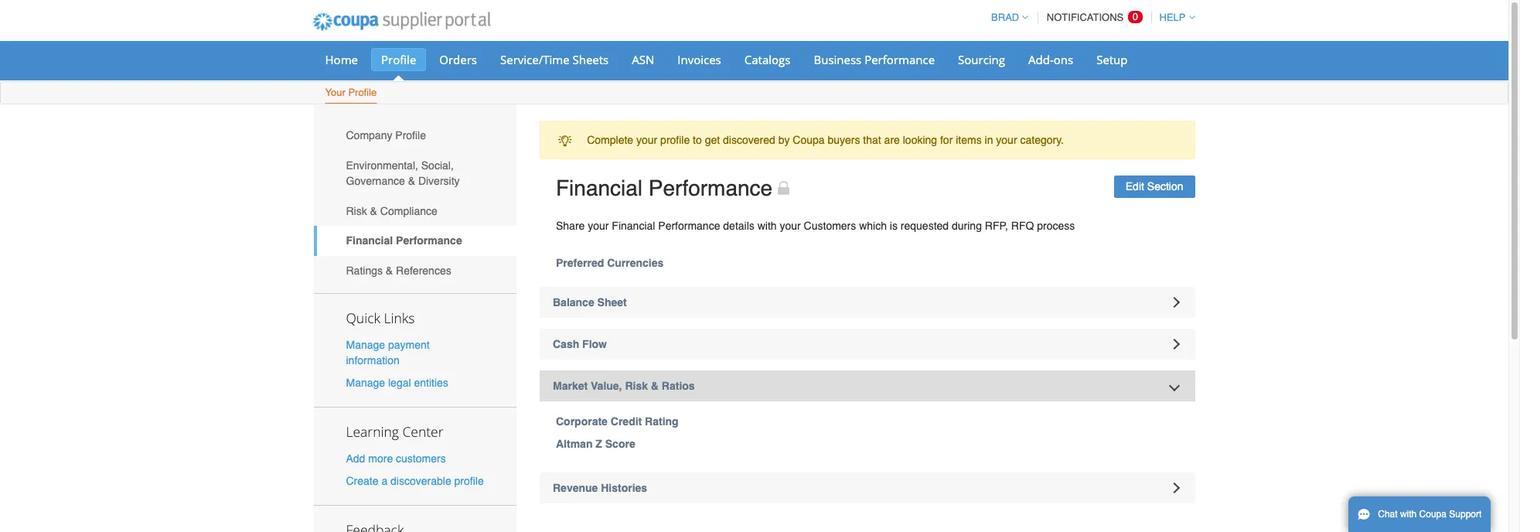 Task type: locate. For each thing, give the bounding box(es) containing it.
orders link
[[430, 48, 487, 71]]

risk down governance
[[346, 205, 367, 217]]

navigation
[[985, 2, 1195, 32]]

preferred currencies
[[556, 257, 664, 269]]

company profile link
[[314, 121, 517, 151]]

with
[[758, 220, 777, 232], [1401, 509, 1417, 520]]

risk
[[346, 205, 367, 217], [625, 380, 648, 392]]

with inside button
[[1401, 509, 1417, 520]]

cash flow button
[[540, 329, 1195, 360]]

create a discoverable profile link
[[346, 475, 484, 488]]

profile right discoverable
[[454, 475, 484, 488]]

profile down coupa supplier portal image at left
[[381, 52, 416, 67]]

score
[[605, 438, 636, 450]]

complete
[[587, 134, 634, 146]]

revenue
[[553, 482, 598, 494]]

market value, risk & ratios button
[[540, 371, 1195, 401]]

0 vertical spatial manage
[[346, 339, 385, 351]]

market value, risk & ratios heading
[[540, 371, 1195, 401]]

coupa inside button
[[1420, 509, 1447, 520]]

edit section link
[[1114, 176, 1195, 198]]

0 vertical spatial risk
[[346, 205, 367, 217]]

0 horizontal spatial with
[[758, 220, 777, 232]]

asn link
[[622, 48, 665, 71]]

your
[[325, 87, 346, 98]]

profile inside alert
[[661, 134, 690, 146]]

profile right your
[[348, 87, 377, 98]]

business
[[814, 52, 862, 67]]

coupa inside alert
[[793, 134, 825, 146]]

1 vertical spatial profile
[[348, 87, 377, 98]]

1 vertical spatial coupa
[[1420, 509, 1447, 520]]

requested
[[901, 220, 949, 232]]

& right ratings
[[386, 265, 393, 277]]

manage payment information link
[[346, 339, 430, 366]]

your right in
[[997, 134, 1018, 146]]

altman z score
[[556, 438, 636, 450]]

process
[[1037, 220, 1075, 232]]

0 vertical spatial with
[[758, 220, 777, 232]]

quick
[[346, 308, 381, 327]]

1 horizontal spatial with
[[1401, 509, 1417, 520]]

1 horizontal spatial coupa
[[1420, 509, 1447, 520]]

manage inside manage payment information
[[346, 339, 385, 351]]

invoices link
[[668, 48, 732, 71]]

ratings
[[346, 265, 383, 277]]

manage down the information
[[346, 377, 385, 389]]

0 horizontal spatial profile
[[454, 475, 484, 488]]

support
[[1450, 509, 1482, 520]]

service/time sheets
[[500, 52, 609, 67]]

create a discoverable profile
[[346, 475, 484, 488]]

add-ons
[[1029, 52, 1074, 67]]

1 vertical spatial manage
[[346, 377, 385, 389]]

& down governance
[[370, 205, 377, 217]]

your profile link
[[324, 84, 378, 104]]

ratings & references
[[346, 265, 451, 277]]

your right complete
[[637, 134, 658, 146]]

1 manage from the top
[[346, 339, 385, 351]]

profile up environmental, social, governance & diversity link
[[396, 129, 426, 142]]

financial up currencies
[[612, 220, 655, 232]]

sheets
[[573, 52, 609, 67]]

financial performance down compliance
[[346, 235, 462, 247]]

ratings & references link
[[314, 256, 517, 286]]

0 vertical spatial coupa
[[793, 134, 825, 146]]

customers
[[396, 452, 446, 465]]

to
[[693, 134, 702, 146]]

social,
[[421, 159, 454, 172]]

environmental, social, governance & diversity link
[[314, 151, 517, 196]]

1 horizontal spatial risk
[[625, 380, 648, 392]]

which
[[860, 220, 887, 232]]

manage for manage payment information
[[346, 339, 385, 351]]

0 horizontal spatial coupa
[[793, 134, 825, 146]]

company
[[346, 129, 393, 142]]

diversity
[[418, 175, 460, 187]]

with right "chat"
[[1401, 509, 1417, 520]]

ons
[[1054, 52, 1074, 67]]

manage payment information
[[346, 339, 430, 366]]

discoverable
[[391, 475, 451, 488]]

chat with coupa support
[[1379, 509, 1482, 520]]

coupa supplier portal image
[[302, 2, 501, 41]]

1 vertical spatial financial performance
[[346, 235, 462, 247]]

risk right the value,
[[625, 380, 648, 392]]

profile for company profile
[[396, 129, 426, 142]]

z
[[596, 438, 602, 450]]

altman
[[556, 438, 593, 450]]

your
[[637, 134, 658, 146], [997, 134, 1018, 146], [588, 220, 609, 232], [780, 220, 801, 232]]

asn
[[632, 52, 655, 67]]

with right details
[[758, 220, 777, 232]]

balance sheet heading
[[540, 287, 1195, 318]]

financial up ratings
[[346, 235, 393, 247]]

get
[[705, 134, 720, 146]]

& left ratios
[[651, 380, 659, 392]]

& left diversity
[[408, 175, 415, 187]]

1 horizontal spatial financial performance
[[556, 176, 773, 201]]

corporate
[[556, 415, 608, 428]]

environmental, social, governance & diversity
[[346, 159, 460, 187]]

financial up share
[[556, 176, 643, 201]]

profile
[[381, 52, 416, 67], [348, 87, 377, 98], [396, 129, 426, 142]]

1 vertical spatial with
[[1401, 509, 1417, 520]]

1 horizontal spatial profile
[[661, 134, 690, 146]]

profile left 'to'
[[661, 134, 690, 146]]

0 vertical spatial profile
[[661, 134, 690, 146]]

coupa right by
[[793, 134, 825, 146]]

coupa left support
[[1420, 509, 1447, 520]]

2 manage from the top
[[346, 377, 385, 389]]

performance left details
[[658, 220, 720, 232]]

entities
[[414, 377, 449, 389]]

coupa
[[793, 134, 825, 146], [1420, 509, 1447, 520]]

2 vertical spatial profile
[[396, 129, 426, 142]]

market
[[553, 380, 588, 392]]

revenue histories heading
[[540, 472, 1195, 503]]

complete your profile to get discovered by coupa buyers that are looking for items in your category. alert
[[540, 121, 1195, 160]]

service/time sheets link
[[490, 48, 619, 71]]

financial performance down 'to'
[[556, 176, 773, 201]]

revenue histories button
[[540, 472, 1195, 503]]

is
[[890, 220, 898, 232]]

& inside dropdown button
[[651, 380, 659, 392]]

invoices
[[678, 52, 722, 67]]

manage up the information
[[346, 339, 385, 351]]

profile for your profile
[[348, 87, 377, 98]]

0 vertical spatial financial performance
[[556, 176, 773, 201]]

1 vertical spatial risk
[[625, 380, 648, 392]]

setup link
[[1087, 48, 1138, 71]]

navigation containing notifications 0
[[985, 2, 1195, 32]]

histories
[[601, 482, 648, 494]]

cash flow
[[553, 338, 607, 350]]

help
[[1160, 12, 1186, 23]]

information
[[346, 354, 400, 366]]

more
[[368, 452, 393, 465]]



Task type: vqa. For each thing, say whether or not it's contained in the screenshot.
Details
yes



Task type: describe. For each thing, give the bounding box(es) containing it.
your left customers
[[780, 220, 801, 232]]

cash flow heading
[[540, 329, 1195, 360]]

currencies
[[607, 257, 664, 269]]

risk inside dropdown button
[[625, 380, 648, 392]]

payment
[[388, 339, 430, 351]]

legal
[[388, 377, 411, 389]]

setup
[[1097, 52, 1128, 67]]

0 horizontal spatial financial performance
[[346, 235, 462, 247]]

performance up details
[[649, 176, 773, 201]]

in
[[985, 134, 994, 146]]

balance sheet
[[553, 296, 627, 309]]

company profile
[[346, 129, 426, 142]]

rfp,
[[985, 220, 1009, 232]]

revenue histories
[[553, 482, 648, 494]]

flow
[[583, 338, 607, 350]]

1 vertical spatial financial
[[612, 220, 655, 232]]

0
[[1133, 11, 1139, 22]]

discovered
[[723, 134, 776, 146]]

0 vertical spatial financial
[[556, 176, 643, 201]]

1 vertical spatial profile
[[454, 475, 484, 488]]

category.
[[1021, 134, 1064, 146]]

ratios
[[662, 380, 695, 392]]

market value, risk & ratios
[[553, 380, 695, 392]]

balance sheet button
[[540, 287, 1195, 318]]

details
[[723, 220, 755, 232]]

cash
[[553, 338, 580, 350]]

quick links
[[346, 308, 415, 327]]

your profile
[[325, 87, 377, 98]]

sourcing
[[958, 52, 1006, 67]]

help link
[[1153, 12, 1195, 23]]

catalogs link
[[735, 48, 801, 71]]

add-ons link
[[1019, 48, 1084, 71]]

manage legal entities
[[346, 377, 449, 389]]

learning
[[346, 422, 399, 441]]

learning center
[[346, 422, 444, 441]]

your right share
[[588, 220, 609, 232]]

corporate credit rating
[[556, 415, 679, 428]]

manage legal entities link
[[346, 377, 449, 389]]

governance
[[346, 175, 405, 187]]

add
[[346, 452, 365, 465]]

for
[[941, 134, 953, 146]]

& inside environmental, social, governance & diversity
[[408, 175, 415, 187]]

add more customers link
[[346, 452, 446, 465]]

chat
[[1379, 509, 1398, 520]]

add-
[[1029, 52, 1054, 67]]

sourcing link
[[948, 48, 1016, 71]]

performance up references
[[396, 235, 462, 247]]

profile link
[[371, 48, 426, 71]]

that
[[864, 134, 882, 146]]

business performance link
[[804, 48, 945, 71]]

links
[[384, 308, 415, 327]]

brad link
[[985, 12, 1029, 23]]

value,
[[591, 380, 622, 392]]

risk & compliance link
[[314, 196, 517, 226]]

customers
[[804, 220, 857, 232]]

0 horizontal spatial risk
[[346, 205, 367, 217]]

rating
[[645, 415, 679, 428]]

create
[[346, 475, 379, 488]]

buyers
[[828, 134, 861, 146]]

share
[[556, 220, 585, 232]]

during
[[952, 220, 982, 232]]

manage for manage legal entities
[[346, 377, 385, 389]]

balance
[[553, 296, 595, 309]]

looking
[[903, 134, 938, 146]]

performance right the "business"
[[865, 52, 935, 67]]

financial performance link
[[314, 226, 517, 256]]

chat with coupa support button
[[1349, 497, 1492, 532]]

by
[[779, 134, 790, 146]]

environmental,
[[346, 159, 418, 172]]

are
[[885, 134, 900, 146]]

orders
[[440, 52, 477, 67]]

section
[[1148, 180, 1184, 193]]

references
[[396, 265, 451, 277]]

items
[[956, 134, 982, 146]]

notifications 0
[[1047, 11, 1139, 23]]

0 vertical spatial profile
[[381, 52, 416, 67]]

2 vertical spatial financial
[[346, 235, 393, 247]]

preferred
[[556, 257, 604, 269]]

complete your profile to get discovered by coupa buyers that are looking for items in your category.
[[587, 134, 1064, 146]]

credit
[[611, 415, 642, 428]]

rfq
[[1012, 220, 1034, 232]]



